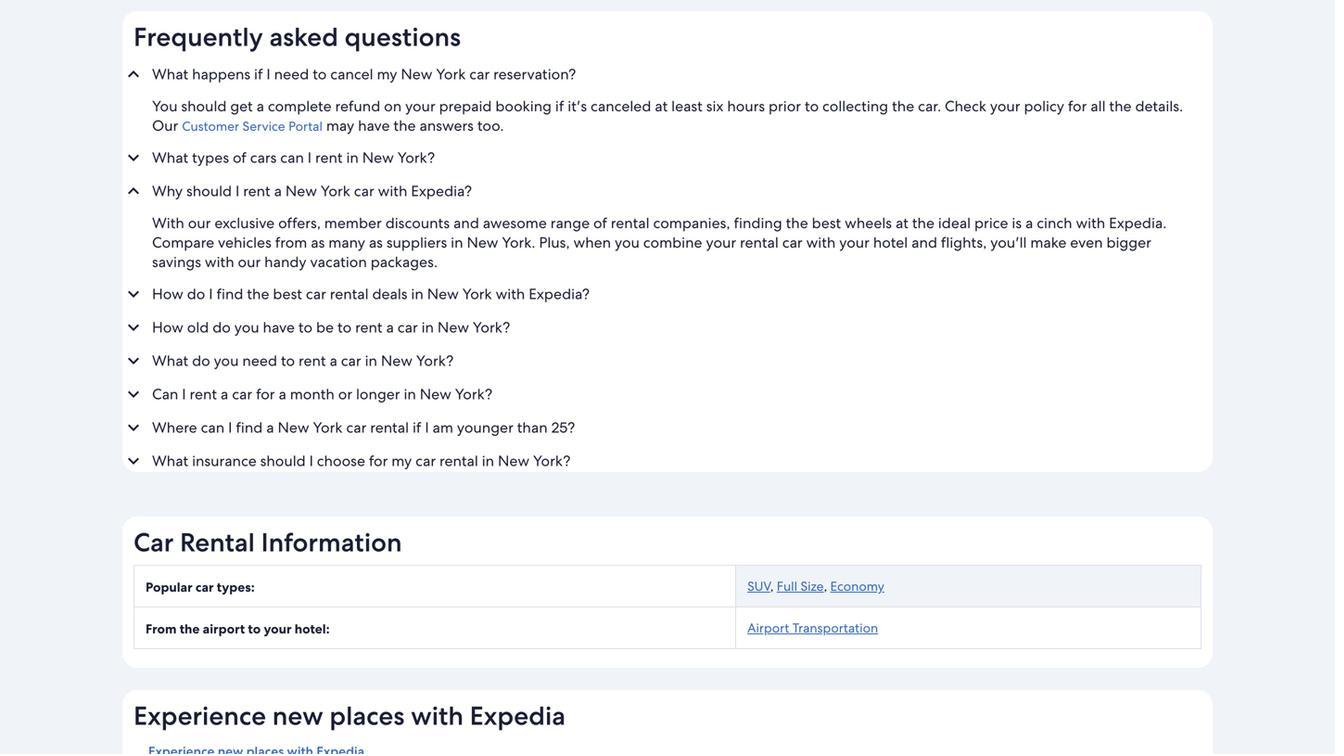 Task type: vqa. For each thing, say whether or not it's contained in the screenshot.
the One
no



Task type: describe. For each thing, give the bounding box(es) containing it.
york down the "awesome"
[[463, 285, 492, 304]]

your left hotel:
[[264, 621, 292, 638]]

2 vertical spatial you
[[214, 351, 239, 371]]

2 , from the left
[[824, 578, 828, 595]]

the down handy
[[247, 285, 269, 304]]

york up member
[[321, 182, 351, 201]]

car left types:
[[196, 579, 214, 596]]

types:
[[217, 579, 255, 596]]

with down york.
[[496, 285, 525, 304]]

1 vertical spatial best
[[273, 285, 302, 304]]

should for get
[[181, 97, 227, 116]]

price
[[975, 214, 1009, 233]]

flights,
[[941, 233, 987, 253]]

1 vertical spatial you
[[234, 318, 259, 337]]

i up complete
[[267, 65, 271, 84]]

least
[[672, 97, 703, 116]]

how do i find the best car rental deals in new york with expedia?
[[152, 285, 590, 304]]

prepaid
[[439, 97, 492, 116]]

active image for what
[[122, 63, 145, 86]]

you inside the 'with our exclusive offers, member discounts and awesome range of rental companies, finding the best wheels at the ideal price is a cinch with expedia. compare vehicles from as many as  suppliers in new york. plus, when you combine your rental car with your hotel and flights, you'll make even bigger savings with our handy vacation packages.'
[[615, 233, 640, 253]]

for for can i rent a car for a month or longer in new york?
[[256, 385, 275, 404]]

make
[[1031, 233, 1067, 253]]

rental down longer
[[370, 418, 409, 438]]

how for how old do you have to be to rent a car in new york?
[[152, 318, 184, 337]]

is
[[1012, 214, 1022, 233]]

to left the be
[[299, 318, 313, 337]]

details.
[[1136, 97, 1184, 116]]

insurance
[[192, 452, 257, 471]]

all
[[1091, 97, 1106, 116]]

your left hotel
[[840, 233, 870, 253]]

with right cinch
[[1077, 214, 1106, 233]]

in down customer service portal may have the answers too.
[[346, 148, 359, 168]]

from the airport to your hotel:
[[146, 621, 330, 638]]

car up the what insurance should i choose for my car rental in new york?
[[346, 418, 367, 438]]

rent down "cars"
[[243, 182, 271, 201]]

a down deals in the left of the page
[[386, 318, 394, 337]]

the right from
[[180, 621, 200, 638]]

economy
[[831, 578, 885, 595]]

i up old
[[209, 285, 213, 304]]

popular car types:
[[146, 579, 255, 596]]

car.
[[919, 97, 942, 116]]

ideal
[[939, 214, 971, 233]]

york.
[[502, 233, 536, 253]]

savings
[[152, 253, 201, 272]]

car up the be
[[306, 285, 326, 304]]

canceled
[[591, 97, 652, 116]]

you should get a complete refund on your prepaid booking if it's canceled at least six hours prior to collecting the car. check your policy for all the details. our
[[152, 97, 1184, 136]]

a right can
[[221, 385, 228, 404]]

service
[[243, 118, 285, 135]]

what for what insurance should i choose for my car rental in new york?
[[152, 452, 188, 471]]

types
[[192, 148, 229, 168]]

complete
[[268, 97, 332, 116]]

why should i rent a new york car with expedia?
[[152, 182, 472, 201]]

our
[[152, 116, 178, 136]]

airport
[[203, 621, 245, 638]]

member
[[325, 214, 382, 233]]

rental right range
[[611, 214, 650, 233]]

the left 'ideal'
[[913, 214, 935, 233]]

prior
[[769, 97, 802, 116]]

to right airport
[[248, 621, 261, 638]]

expedia
[[470, 699, 566, 733]]

have for you
[[263, 318, 295, 337]]

rental right the "companies," on the top of page
[[740, 233, 779, 253]]

cars
[[250, 148, 277, 168]]

i right can
[[182, 385, 186, 404]]

may
[[326, 116, 355, 136]]

car up prepaid
[[470, 65, 490, 84]]

expedia.
[[1110, 214, 1167, 233]]

rent right can
[[190, 385, 217, 404]]

your right combine
[[706, 233, 737, 253]]

1 horizontal spatial can
[[280, 148, 304, 168]]

what types of cars can i rent in new york?
[[152, 148, 435, 168]]

exclusive
[[215, 214, 275, 233]]

experience new places with expedia
[[134, 699, 566, 733]]

a down the can i rent a car for a month or longer in new york?
[[266, 418, 274, 438]]

check
[[945, 97, 987, 116]]

find for the
[[217, 285, 243, 304]]

i up exclusive
[[236, 182, 240, 201]]

at inside the 'with our exclusive offers, member discounts and awesome range of rental companies, finding the best wheels at the ideal price is a cinch with expedia. compare vehicles from as many as  suppliers in new york. plus, when you combine your rental car with your hotel and flights, you'll make even bigger savings with our handy vacation packages.'
[[896, 214, 909, 233]]

younger
[[457, 418, 514, 438]]

vacation
[[310, 253, 367, 272]]

can i rent a car for a month or longer in new york?
[[152, 385, 493, 404]]

for inside you should get a complete refund on your prepaid booking if it's canceled at least six hours prior to collecting the car. check your policy for all the details. our
[[1069, 97, 1088, 116]]

at inside you should get a complete refund on your prepaid booking if it's canceled at least six hours prior to collecting the car. check your policy for all the details. our
[[655, 97, 668, 116]]

of inside the 'with our exclusive offers, member discounts and awesome range of rental companies, finding the best wheels at the ideal price is a cinch with expedia. compare vehicles from as many as  suppliers in new york. plus, when you combine your rental car with your hotel and flights, you'll make even bigger savings with our handy vacation packages.'
[[594, 214, 608, 233]]

old
[[187, 318, 209, 337]]

too.
[[478, 116, 504, 136]]

should for i
[[186, 182, 232, 201]]

0 vertical spatial expedia?
[[411, 182, 472, 201]]

car up or
[[341, 351, 361, 371]]

1 vertical spatial do
[[213, 318, 231, 337]]

find for a
[[236, 418, 263, 438]]

what for what do you need to rent a car in new york?
[[152, 351, 188, 371]]

the left answers
[[394, 116, 416, 136]]

booking
[[496, 97, 552, 116]]

popular
[[146, 579, 193, 596]]

why
[[152, 182, 183, 201]]

economy link
[[831, 578, 885, 595]]

discounts
[[386, 214, 450, 233]]

york? down york.
[[473, 318, 511, 337]]

york? up am
[[416, 351, 454, 371]]

longer
[[356, 385, 400, 404]]

do for i
[[187, 285, 205, 304]]

frequently
[[134, 20, 263, 54]]

deals
[[372, 285, 408, 304]]

with
[[152, 214, 184, 233]]

for for what insurance should i choose for my car rental in new york?
[[369, 452, 388, 471]]

0 horizontal spatial our
[[188, 214, 211, 233]]

frequently asked questions
[[134, 20, 461, 54]]

1 vertical spatial my
[[392, 452, 412, 471]]

bigger
[[1107, 233, 1152, 253]]

rental
[[180, 526, 255, 560]]

you'll
[[991, 233, 1027, 253]]

portal
[[289, 118, 323, 135]]

0 horizontal spatial and
[[454, 214, 479, 233]]

york? down 25?
[[533, 452, 571, 471]]

suv , full size , economy
[[748, 578, 885, 595]]

car down deals in the left of the page
[[398, 318, 418, 337]]

six
[[707, 97, 724, 116]]

car up member
[[354, 182, 375, 201]]

car rental information
[[134, 526, 402, 560]]

i left "choose"
[[309, 452, 313, 471]]

1 horizontal spatial our
[[238, 253, 261, 272]]

in up longer
[[365, 351, 378, 371]]

handy
[[265, 253, 307, 272]]

experience
[[134, 699, 266, 733]]

size
[[801, 578, 824, 595]]

even
[[1071, 233, 1104, 253]]

with right places
[[411, 699, 464, 733]]

places
[[330, 699, 405, 733]]

am
[[433, 418, 454, 438]]

it's
[[568, 97, 587, 116]]

wheels
[[845, 214, 892, 233]]



Task type: locate. For each thing, give the bounding box(es) containing it.
what up can
[[152, 351, 188, 371]]

find down vehicles
[[217, 285, 243, 304]]

if left am
[[413, 418, 422, 438]]

a inside you should get a complete refund on your prepaid booking if it's canceled at least six hours prior to collecting the car. check your policy for all the details. our
[[257, 97, 264, 116]]

2 horizontal spatial for
[[1069, 97, 1088, 116]]

to inside you should get a complete refund on your prepaid booking if it's canceled at least six hours prior to collecting the car. check your policy for all the details. our
[[805, 97, 819, 116]]

expedia? up discounts
[[411, 182, 472, 201]]

my down 'where can i find a new york car rental if i am younger than 25?'
[[392, 452, 412, 471]]

0 vertical spatial how
[[152, 285, 184, 304]]

new
[[272, 699, 324, 733]]

policy
[[1025, 97, 1065, 116]]

0 horizontal spatial ,
[[771, 578, 774, 595]]

choose
[[317, 452, 365, 471]]

and left the "awesome"
[[454, 214, 479, 233]]

york down the can i rent a car for a month or longer in new york?
[[313, 418, 343, 438]]

0 vertical spatial have
[[358, 116, 390, 136]]

you
[[615, 233, 640, 253], [234, 318, 259, 337], [214, 351, 239, 371]]

1 horizontal spatial and
[[912, 233, 938, 253]]

from
[[275, 233, 307, 253]]

2 vertical spatial if
[[413, 418, 422, 438]]

can up insurance
[[201, 418, 225, 438]]

the right finding at the top right
[[786, 214, 809, 233]]

at left least
[[655, 97, 668, 116]]

with our exclusive offers, member discounts and awesome range of rental companies, finding the best wheels at the ideal price is a cinch with expedia. compare vehicles from as many as  suppliers in new york. plus, when you combine your rental car with your hotel and flights, you'll make even bigger savings with our handy vacation packages.
[[152, 214, 1167, 272]]

rent up month
[[299, 351, 326, 371]]

in down how do i find the best car rental deals in new york with expedia?
[[422, 318, 434, 337]]

2 as from the left
[[369, 233, 383, 253]]

offers,
[[278, 214, 321, 233]]

0 horizontal spatial have
[[263, 318, 295, 337]]

a down the how old do you have to be to rent a car in new york?
[[330, 351, 337, 371]]

best down handy
[[273, 285, 302, 304]]

have
[[358, 116, 390, 136], [263, 318, 295, 337]]

expedia?
[[411, 182, 472, 201], [529, 285, 590, 304]]

a down "cars"
[[274, 182, 282, 201]]

york? up the younger
[[455, 385, 493, 404]]

customer service portal may have the answers too.
[[182, 116, 504, 136]]

rental down vacation
[[330, 285, 369, 304]]

0 vertical spatial should
[[181, 97, 227, 116]]

in right deals in the left of the page
[[411, 285, 424, 304]]

asked
[[269, 20, 339, 54]]

4 what from the top
[[152, 452, 188, 471]]

with right 'savings'
[[205, 253, 234, 272]]

what happens if i need to cancel my new york car reservation?
[[152, 65, 576, 84]]

1 how from the top
[[152, 285, 184, 304]]

0 horizontal spatial expedia?
[[411, 182, 472, 201]]

0 horizontal spatial as
[[311, 233, 325, 253]]

hours
[[728, 97, 765, 116]]

of right range
[[594, 214, 608, 233]]

have right may
[[358, 116, 390, 136]]

your left policy
[[991, 97, 1021, 116]]

1 vertical spatial need
[[242, 351, 277, 371]]

hotel:
[[295, 621, 330, 638]]

questions
[[345, 20, 461, 54]]

1 vertical spatial should
[[186, 182, 232, 201]]

, left full
[[771, 578, 774, 595]]

how down 'savings'
[[152, 285, 184, 304]]

0 horizontal spatial for
[[256, 385, 275, 404]]

your right on in the top of the page
[[405, 97, 436, 116]]

at right wheels
[[896, 214, 909, 233]]

active image left the why
[[122, 180, 145, 202]]

2 active image from the top
[[122, 180, 145, 202]]

0 vertical spatial find
[[217, 285, 243, 304]]

1 horizontal spatial of
[[594, 214, 608, 233]]

1 vertical spatial find
[[236, 418, 263, 438]]

do for you
[[192, 351, 210, 371]]

transportation
[[793, 620, 879, 637]]

best left wheels
[[812, 214, 842, 233]]

0 vertical spatial active image
[[122, 63, 145, 86]]

0 vertical spatial my
[[377, 65, 397, 84]]

new inside the 'with our exclusive offers, member discounts and awesome range of rental companies, finding the best wheels at the ideal price is a cinch with expedia. compare vehicles from as many as  suppliers in new york. plus, when you combine your rental car with your hotel and flights, you'll make even bigger savings with our handy vacation packages.'
[[467, 233, 499, 253]]

york? down answers
[[398, 148, 435, 168]]

how
[[152, 285, 184, 304], [152, 318, 184, 337]]

my up on in the top of the page
[[377, 65, 397, 84]]

need
[[274, 65, 309, 84], [242, 351, 277, 371]]

companies,
[[654, 214, 731, 233]]

0 horizontal spatial can
[[201, 418, 225, 438]]

1 vertical spatial of
[[594, 214, 608, 233]]

and right hotel
[[912, 233, 938, 253]]

vehicles
[[218, 233, 272, 253]]

do right old
[[213, 318, 231, 337]]

if inside you should get a complete refund on your prepaid booking if it's canceled at least six hours prior to collecting the car. check your policy for all the details. our
[[556, 97, 564, 116]]

0 vertical spatial need
[[274, 65, 309, 84]]

the right all
[[1110, 97, 1132, 116]]

in down the younger
[[482, 452, 495, 471]]

a inside the 'with our exclusive offers, member discounts and awesome range of rental companies, finding the best wheels at the ideal price is a cinch with expedia. compare vehicles from as many as  suppliers in new york. plus, when you combine your rental car with your hotel and flights, you'll make even bigger savings with our handy vacation packages.'
[[1026, 214, 1034, 233]]

active image for why
[[122, 180, 145, 202]]

1 horizontal spatial have
[[358, 116, 390, 136]]

what up you
[[152, 65, 188, 84]]

2 vertical spatial do
[[192, 351, 210, 371]]

customer
[[182, 118, 239, 135]]

answers
[[420, 116, 474, 136]]

should inside you should get a complete refund on your prepaid booking if it's canceled at least six hours prior to collecting the car. check your policy for all the details. our
[[181, 97, 227, 116]]

what for what types of cars can i rent in new york?
[[152, 148, 188, 168]]

with up discounts
[[378, 182, 408, 201]]

to
[[313, 65, 327, 84], [805, 97, 819, 116], [299, 318, 313, 337], [338, 318, 352, 337], [281, 351, 295, 371], [248, 621, 261, 638]]

rent down may
[[315, 148, 343, 168]]

, left economy 'link'
[[824, 578, 828, 595]]

full
[[777, 578, 798, 595]]

york?
[[398, 148, 435, 168], [473, 318, 511, 337], [416, 351, 454, 371], [455, 385, 493, 404], [533, 452, 571, 471]]

a right the get
[[257, 97, 264, 116]]

airport
[[748, 620, 790, 637]]

2 what from the top
[[152, 148, 188, 168]]

combine
[[644, 233, 703, 253]]

collecting
[[823, 97, 889, 116]]

rental down am
[[440, 452, 479, 471]]

car up insurance
[[232, 385, 252, 404]]

month
[[290, 385, 335, 404]]

2 horizontal spatial if
[[556, 97, 564, 116]]

the left car.
[[893, 97, 915, 116]]

0 vertical spatial at
[[655, 97, 668, 116]]

customer service portal link
[[182, 118, 323, 135]]

finding
[[734, 214, 783, 233]]

car
[[134, 526, 174, 560]]

car right finding at the top right
[[783, 233, 803, 253]]

where can i find a new york car rental if i am younger than 25?
[[152, 418, 575, 438]]

0 vertical spatial can
[[280, 148, 304, 168]]

1 horizontal spatial expedia?
[[529, 285, 590, 304]]

hotel
[[874, 233, 908, 253]]

have for may
[[358, 116, 390, 136]]

how for how do i find the best car rental deals in new york with expedia?
[[152, 285, 184, 304]]

refund
[[335, 97, 381, 116]]

1 horizontal spatial if
[[413, 418, 422, 438]]

packages.
[[371, 253, 438, 272]]

expedia? down plus,
[[529, 285, 590, 304]]

1 vertical spatial our
[[238, 253, 261, 272]]

what down where
[[152, 452, 188, 471]]

1 vertical spatial if
[[556, 97, 564, 116]]

to left cancel
[[313, 65, 327, 84]]

if right the happens
[[254, 65, 263, 84]]

a right the is
[[1026, 214, 1034, 233]]

0 horizontal spatial of
[[233, 148, 247, 168]]

1 vertical spatial for
[[256, 385, 275, 404]]

what down our
[[152, 148, 188, 168]]

our right with
[[188, 214, 211, 233]]

should down the 'types'
[[186, 182, 232, 201]]

2 vertical spatial should
[[260, 452, 306, 471]]

1 , from the left
[[771, 578, 774, 595]]

in right suppliers
[[451, 233, 463, 253]]

what insurance should i choose for my car rental in new york?
[[152, 452, 571, 471]]

do up old
[[187, 285, 205, 304]]

2 vertical spatial for
[[369, 452, 388, 471]]

if left "it's"
[[556, 97, 564, 116]]

reservation?
[[494, 65, 576, 84]]

i left am
[[425, 418, 429, 438]]

0 vertical spatial you
[[615, 233, 640, 253]]

should left "choose"
[[260, 452, 306, 471]]

can right "cars"
[[280, 148, 304, 168]]

the
[[893, 97, 915, 116], [1110, 97, 1132, 116], [394, 116, 416, 136], [786, 214, 809, 233], [913, 214, 935, 233], [247, 285, 269, 304], [180, 621, 200, 638]]

in right longer
[[404, 385, 416, 404]]

0 horizontal spatial best
[[273, 285, 302, 304]]

get
[[230, 97, 253, 116]]

many
[[329, 233, 365, 253]]

i up insurance
[[228, 418, 232, 438]]

do
[[187, 285, 205, 304], [213, 318, 231, 337], [192, 351, 210, 371]]

a left month
[[279, 385, 286, 404]]

how left old
[[152, 318, 184, 337]]

for left all
[[1069, 97, 1088, 116]]

1 horizontal spatial for
[[369, 452, 388, 471]]

1 horizontal spatial as
[[369, 233, 383, 253]]

if
[[254, 65, 263, 84], [556, 97, 564, 116], [413, 418, 422, 438]]

happens
[[192, 65, 251, 84]]

in inside the 'with our exclusive offers, member discounts and awesome range of rental companies, finding the best wheels at the ideal price is a cinch with expedia. compare vehicles from as many as  suppliers in new york. plus, when you combine your rental car with your hotel and flights, you'll make even bigger savings with our handy vacation packages.'
[[451, 233, 463, 253]]

0 vertical spatial our
[[188, 214, 211, 233]]

information
[[261, 526, 402, 560]]

active image
[[122, 63, 145, 86], [122, 180, 145, 202]]

1 vertical spatial active image
[[122, 180, 145, 202]]

range
[[551, 214, 590, 233]]

to up month
[[281, 351, 295, 371]]

0 vertical spatial for
[[1069, 97, 1088, 116]]

1 vertical spatial have
[[263, 318, 295, 337]]

car down am
[[416, 452, 436, 471]]

i down portal
[[308, 148, 312, 168]]

0 vertical spatial if
[[254, 65, 263, 84]]

have up what do you need to rent a car in new york?
[[263, 318, 295, 337]]

need up complete
[[274, 65, 309, 84]]

1 what from the top
[[152, 65, 188, 84]]

i
[[267, 65, 271, 84], [308, 148, 312, 168], [236, 182, 240, 201], [209, 285, 213, 304], [182, 385, 186, 404], [228, 418, 232, 438], [425, 418, 429, 438], [309, 452, 313, 471]]

airport transportation
[[748, 620, 879, 637]]

can
[[152, 385, 178, 404]]

active image down frequently
[[122, 63, 145, 86]]

to right the be
[[338, 318, 352, 337]]

0 vertical spatial of
[[233, 148, 247, 168]]

1 vertical spatial expedia?
[[529, 285, 590, 304]]

0 horizontal spatial if
[[254, 65, 263, 84]]

compare
[[152, 233, 214, 253]]

1 horizontal spatial at
[[896, 214, 909, 233]]

2 how from the top
[[152, 318, 184, 337]]

suv link
[[748, 578, 771, 595]]

be
[[316, 318, 334, 337]]

cinch
[[1037, 214, 1073, 233]]

0 vertical spatial do
[[187, 285, 205, 304]]

my
[[377, 65, 397, 84], [392, 452, 412, 471]]

1 active image from the top
[[122, 63, 145, 86]]

as right "many" at left
[[369, 233, 383, 253]]

best
[[812, 214, 842, 233], [273, 285, 302, 304]]

what for what happens if i need to cancel my new york car reservation?
[[152, 65, 188, 84]]

our left handy
[[238, 253, 261, 272]]

1 horizontal spatial best
[[812, 214, 842, 233]]

0 horizontal spatial at
[[655, 97, 668, 116]]

can
[[280, 148, 304, 168], [201, 418, 225, 438]]

or
[[338, 385, 353, 404]]

3 what from the top
[[152, 351, 188, 371]]

of
[[233, 148, 247, 168], [594, 214, 608, 233]]

cancel
[[331, 65, 373, 84]]

than
[[517, 418, 548, 438]]

york up prepaid
[[436, 65, 466, 84]]

1 as from the left
[[311, 233, 325, 253]]

with left wheels
[[807, 233, 836, 253]]

what do you need to rent a car in new york?
[[152, 351, 454, 371]]

from
[[146, 621, 177, 638]]

25?
[[552, 418, 575, 438]]

1 vertical spatial at
[[896, 214, 909, 233]]

1 vertical spatial can
[[201, 418, 225, 438]]

find up insurance
[[236, 418, 263, 438]]

car inside the 'with our exclusive offers, member discounts and awesome range of rental companies, finding the best wheels at the ideal price is a cinch with expedia. compare vehicles from as many as  suppliers in new york. plus, when you combine your rental car with your hotel and flights, you'll make even bigger savings with our handy vacation packages.'
[[783, 233, 803, 253]]

best inside the 'with our exclusive offers, member discounts and awesome range of rental companies, finding the best wheels at the ideal price is a cinch with expedia. compare vehicles from as many as  suppliers in new york. plus, when you combine your rental car with your hotel and flights, you'll make even bigger savings with our handy vacation packages.'
[[812, 214, 842, 233]]

of left "cars"
[[233, 148, 247, 168]]

how old do you have to be to rent a car in new york?
[[152, 318, 511, 337]]

need up the can i rent a car for a month or longer in new york?
[[242, 351, 277, 371]]

new
[[401, 65, 433, 84], [362, 148, 394, 168], [286, 182, 317, 201], [467, 233, 499, 253], [427, 285, 459, 304], [438, 318, 469, 337], [381, 351, 413, 371], [420, 385, 452, 404], [278, 418, 309, 438], [498, 452, 530, 471]]

rent down how do i find the best car rental deals in new york with expedia?
[[355, 318, 383, 337]]

1 horizontal spatial ,
[[824, 578, 828, 595]]

0 vertical spatial best
[[812, 214, 842, 233]]

full size link
[[777, 578, 824, 595]]

when
[[574, 233, 611, 253]]

1 vertical spatial how
[[152, 318, 184, 337]]



